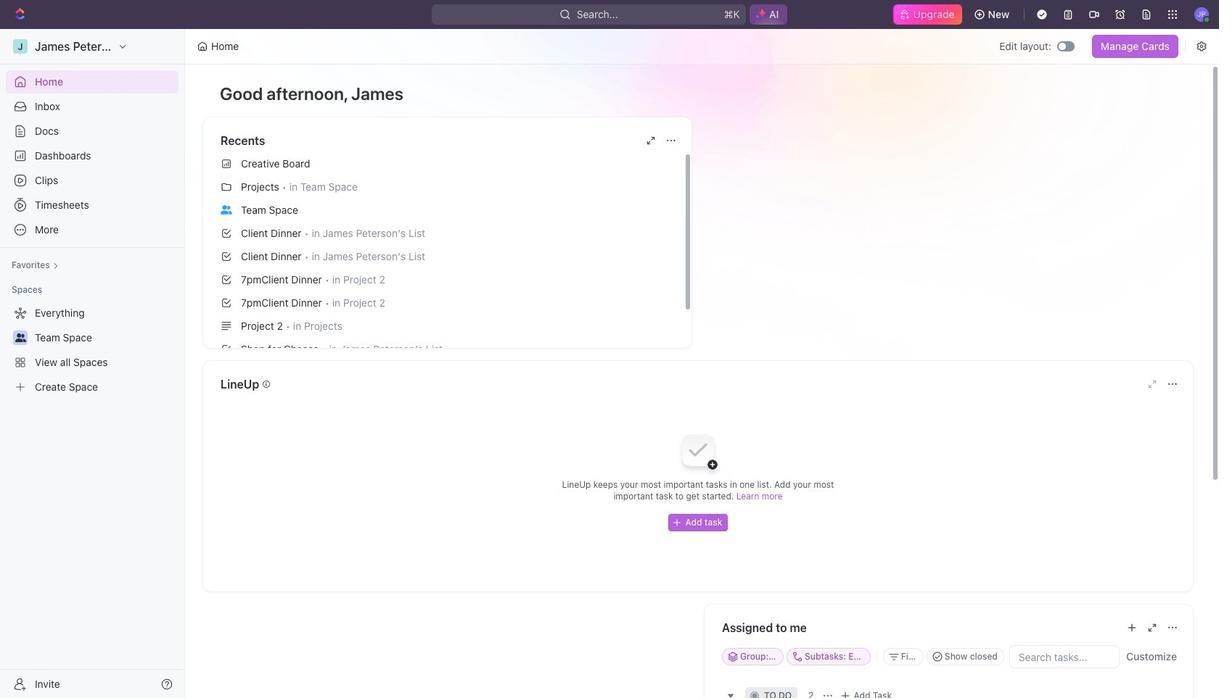 Task type: locate. For each thing, give the bounding box(es) containing it.
1 horizontal spatial user group image
[[221, 205, 232, 215]]

0 vertical spatial user group image
[[221, 205, 232, 215]]

user group image
[[221, 205, 232, 215], [15, 334, 26, 343]]

tree
[[6, 302, 179, 399]]

0 horizontal spatial user group image
[[15, 334, 26, 343]]

user group image inside tree
[[15, 334, 26, 343]]

1 vertical spatial user group image
[[15, 334, 26, 343]]



Task type: vqa. For each thing, say whether or not it's contained in the screenshot.
Client 1 Scope of Work Docs 1
no



Task type: describe. For each thing, give the bounding box(es) containing it.
sidebar navigation
[[0, 29, 188, 699]]

james peterson's workspace, , element
[[13, 39, 28, 54]]

Search tasks... text field
[[1010, 647, 1119, 668]]

tree inside sidebar "navigation"
[[6, 302, 179, 399]]



